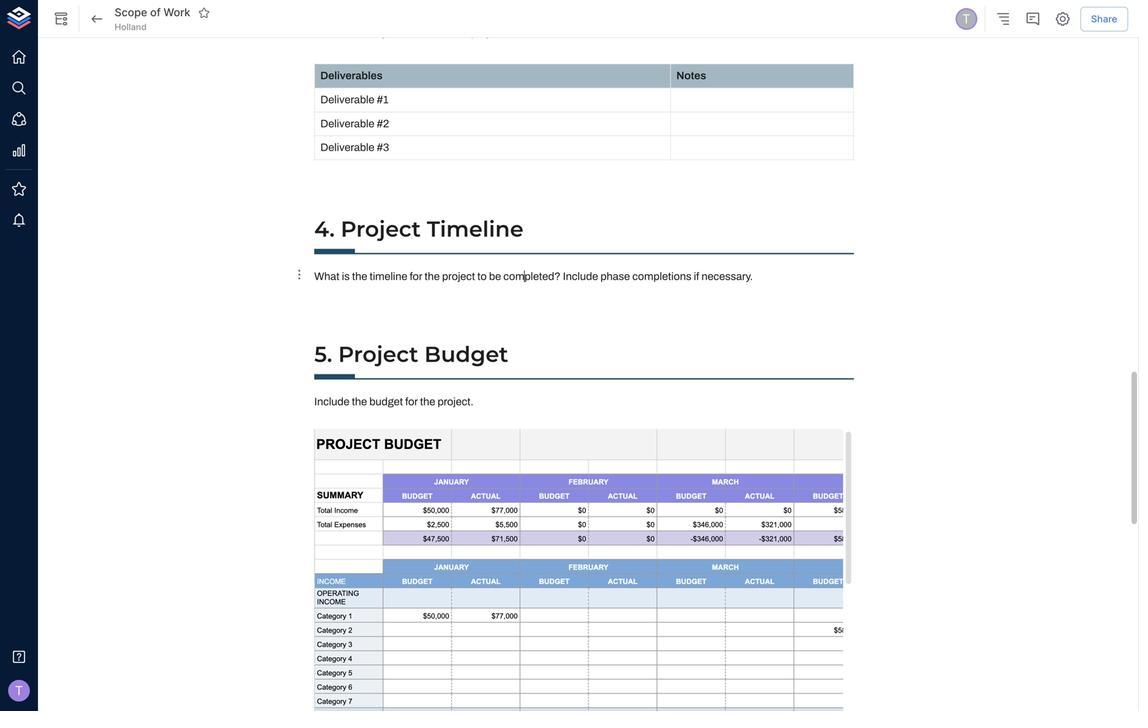 Task type: describe. For each thing, give the bounding box(es) containing it.
2 will from the left
[[552, 27, 567, 39]]

work
[[164, 6, 190, 19]]

what
[[527, 27, 550, 39]]

5. project budget
[[314, 342, 508, 368]]

you
[[382, 27, 400, 39]]

deliverable #1
[[320, 94, 389, 106]]

the right is
[[352, 271, 367, 283]]

include the budget for the project.
[[314, 396, 474, 408]]

the left budget
[[352, 396, 367, 408]]

budget
[[369, 396, 403, 408]]

rollout
[[601, 27, 631, 39]]

favorite image
[[198, 7, 210, 19]]

holland
[[115, 22, 147, 32]]

deliverable for deliverable #3
[[320, 142, 374, 154]]

4. project
[[314, 216, 421, 242]]

completed?
[[503, 271, 561, 283]]

1 vertical spatial include
[[314, 396, 350, 408]]

#2
[[377, 118, 389, 130]]

share button
[[1080, 7, 1128, 31]]

1 horizontal spatial t button
[[953, 6, 979, 32]]

1 vertical spatial for
[[405, 396, 418, 408]]

the right deliver
[[453, 27, 469, 39]]

deliver
[[419, 27, 451, 39]]

describe
[[314, 27, 357, 39]]

table of contents image
[[995, 11, 1011, 27]]

#1
[[377, 94, 389, 106]]

1 horizontal spatial t
[[962, 11, 970, 26]]

1 horizontal spatial be
[[569, 27, 582, 39]]

scope
[[115, 6, 147, 19]]

comments image
[[1025, 11, 1041, 27]]

scope of work
[[115, 6, 190, 19]]



Task type: locate. For each thing, give the bounding box(es) containing it.
0 vertical spatial for
[[410, 271, 422, 283]]

phase
[[600, 271, 630, 283]]

0 vertical spatial be
[[569, 27, 582, 39]]

what
[[314, 271, 339, 283]]

deliverable down deliverable #1
[[320, 118, 374, 130]]

5. project
[[314, 342, 418, 368]]

project
[[471, 27, 504, 39], [442, 271, 475, 283]]

settings image
[[1054, 11, 1071, 27]]

1 deliverable from the top
[[320, 94, 374, 106]]

0 vertical spatial of
[[150, 6, 161, 19]]

deliverable for deliverable #1
[[320, 94, 374, 106]]

holland link
[[115, 21, 147, 33]]

1 vertical spatial t
[[15, 684, 23, 699]]

1 vertical spatial be
[[489, 271, 501, 283]]

how
[[360, 27, 380, 39]]

include
[[563, 271, 598, 283], [314, 396, 350, 408]]

of left the it.
[[634, 27, 643, 39]]

include left phase
[[563, 271, 598, 283]]

and
[[506, 27, 524, 39]]

the right timeline
[[424, 271, 440, 283]]

1 horizontal spatial will
[[552, 27, 567, 39]]

deliverable #2
[[320, 118, 389, 130]]

0 horizontal spatial include
[[314, 396, 350, 408]]

share
[[1091, 13, 1117, 25]]

notes
[[676, 70, 706, 82]]

0 vertical spatial project
[[471, 27, 504, 39]]

it.
[[645, 27, 654, 39]]

2 deliverable from the top
[[320, 118, 374, 130]]

project for and
[[471, 27, 504, 39]]

deliverable #3
[[320, 142, 389, 154]]

necessary.
[[701, 271, 753, 283]]

0 vertical spatial t
[[962, 11, 970, 26]]

#3
[[377, 142, 389, 154]]

be right to
[[489, 271, 501, 283]]

of
[[150, 6, 161, 19], [634, 27, 643, 39]]

1 will from the left
[[402, 27, 417, 39]]

the left rollout
[[584, 27, 599, 39]]

1 horizontal spatial of
[[634, 27, 643, 39]]

0 horizontal spatial be
[[489, 271, 501, 283]]

0 horizontal spatial t button
[[4, 677, 34, 706]]

project left to
[[442, 271, 475, 283]]

t button
[[953, 6, 979, 32], [4, 677, 34, 706]]

project left "and"
[[471, 27, 504, 39]]

2 vertical spatial deliverable
[[320, 142, 374, 154]]

completions
[[632, 271, 691, 283]]

project.
[[438, 396, 474, 408]]

of left work
[[150, 6, 161, 19]]

0 horizontal spatial will
[[402, 27, 417, 39]]

timeline
[[427, 216, 523, 242]]

0 vertical spatial t button
[[953, 6, 979, 32]]

the
[[453, 27, 469, 39], [584, 27, 599, 39], [352, 271, 367, 283], [424, 271, 440, 283], [352, 396, 367, 408], [420, 396, 435, 408]]

4. project timeline
[[314, 216, 523, 242]]

be right what
[[569, 27, 582, 39]]

1 vertical spatial t button
[[4, 677, 34, 706]]

1 vertical spatial deliverable
[[320, 118, 374, 130]]

t
[[962, 11, 970, 26], [15, 684, 23, 699]]

3 deliverable from the top
[[320, 142, 374, 154]]

to
[[477, 271, 487, 283]]

deliverable down deliverables on the top left
[[320, 94, 374, 106]]

will right what
[[552, 27, 567, 39]]

1 horizontal spatial include
[[563, 271, 598, 283]]

the left project.
[[420, 396, 435, 408]]

for
[[410, 271, 422, 283], [405, 396, 418, 408]]

deliverable
[[320, 94, 374, 106], [320, 118, 374, 130], [320, 142, 374, 154]]

will right you
[[402, 27, 417, 39]]

deliverables
[[320, 70, 383, 82]]

go back image
[[89, 11, 105, 27]]

be
[[569, 27, 582, 39], [489, 271, 501, 283]]

include left budget
[[314, 396, 350, 408]]

describe how you will deliver the project and what will be the rollout of it.
[[314, 27, 654, 39]]

timeline
[[370, 271, 407, 283]]

show wiki image
[[53, 11, 69, 27]]

budget
[[424, 342, 508, 368]]

for right budget
[[405, 396, 418, 408]]

project for to
[[442, 271, 475, 283]]

for right timeline
[[410, 271, 422, 283]]

0 horizontal spatial t
[[15, 684, 23, 699]]

1 vertical spatial of
[[634, 27, 643, 39]]

what is the timeline for the project to be completed? include phase completions if necessary.
[[314, 271, 753, 283]]

1 vertical spatial project
[[442, 271, 475, 283]]

0 vertical spatial include
[[563, 271, 598, 283]]

0 vertical spatial deliverable
[[320, 94, 374, 106]]

will
[[402, 27, 417, 39], [552, 27, 567, 39]]

deliverable for deliverable #2
[[320, 118, 374, 130]]

deliverable down deliverable #2
[[320, 142, 374, 154]]

0 horizontal spatial of
[[150, 6, 161, 19]]

is
[[342, 271, 350, 283]]

if
[[694, 271, 699, 283]]



Task type: vqa. For each thing, say whether or not it's contained in the screenshot.
Ping Collaborator Alert Collaborators To Join You.
no



